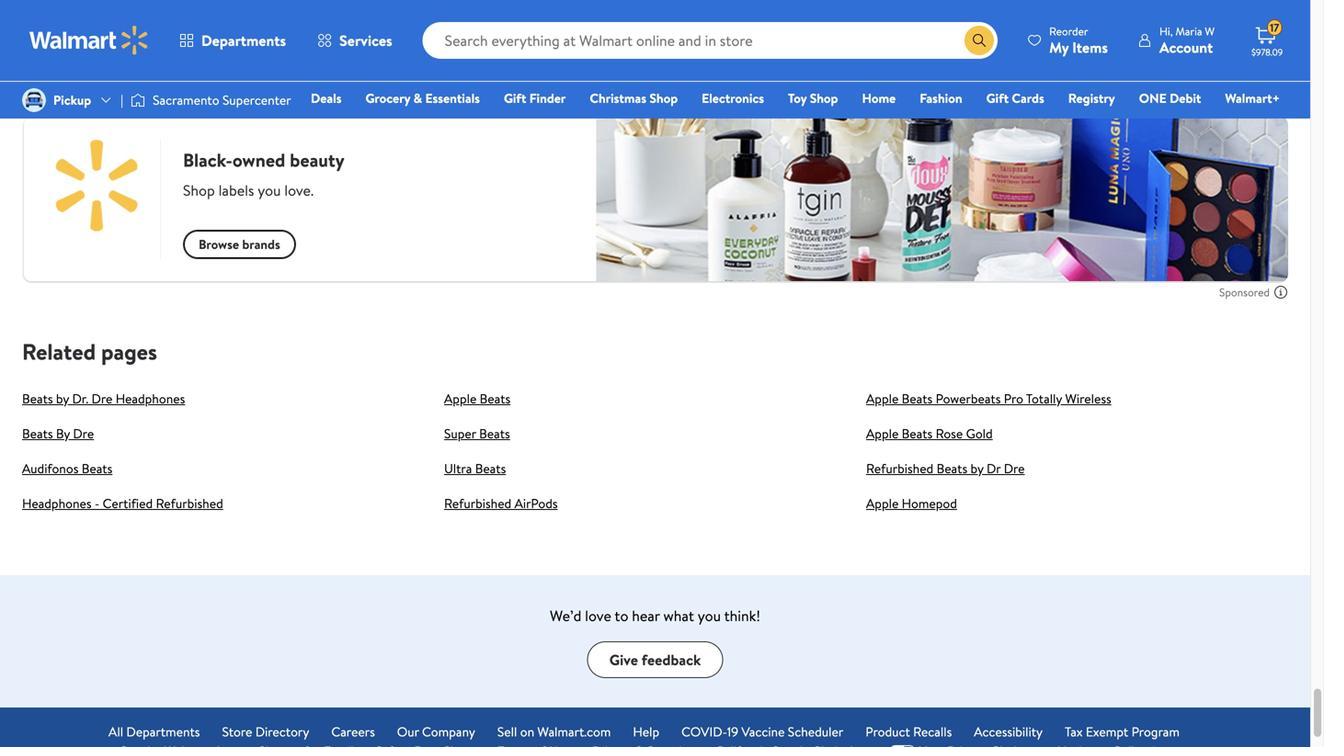 Task type: vqa. For each thing, say whether or not it's contained in the screenshot.
"Home" inside the 'home' link
no



Task type: describe. For each thing, give the bounding box(es) containing it.
essentials
[[425, 89, 480, 107]]

beats for audifonos beats
[[82, 460, 112, 478]]

walmart+
[[1225, 89, 1280, 107]]

gift finder
[[504, 89, 566, 107]]

wireless
[[1066, 390, 1112, 408]]

0 horizontal spatial shipping
[[275, 31, 314, 47]]

our company
[[397, 723, 475, 741]]

apple for apple beats rose gold
[[866, 425, 899, 443]]

gold
[[966, 425, 993, 443]]

19
[[727, 723, 739, 741]]

to
[[615, 606, 629, 626]]

deals link
[[303, 88, 350, 108]]

gift cards
[[987, 89, 1045, 107]]

careers
[[331, 723, 375, 741]]

refurbished airpods link
[[444, 495, 558, 513]]

0 horizontal spatial day
[[256, 31, 272, 47]]

gift cards link
[[978, 88, 1053, 108]]

home
[[862, 89, 896, 107]]

walmart+ link
[[1217, 88, 1289, 108]]

apple for apple beats
[[444, 390, 477, 408]]

&
[[414, 89, 422, 107]]

1 product group from the left
[[26, 0, 196, 86]]

by
[[56, 425, 70, 443]]

related pages
[[22, 337, 157, 367]]

company
[[422, 723, 475, 741]]

all departments link
[[109, 723, 200, 742]]

store directory link
[[222, 723, 309, 742]]

beats for ultra beats
[[475, 460, 506, 478]]

finder
[[530, 89, 566, 107]]

apple beats powerbeats pro totally wireless link
[[866, 390, 1112, 408]]

registry link
[[1060, 88, 1124, 108]]

0 vertical spatial dre
[[92, 390, 113, 408]]

hi, maria w account
[[1160, 23, 1215, 57]]

product recalls link
[[866, 723, 952, 742]]

help
[[633, 723, 660, 741]]

toy
[[788, 89, 807, 107]]

walmart image
[[29, 26, 149, 55]]

beats for apple beats powerbeats pro totally wireless
[[902, 390, 933, 408]]

w
[[1205, 23, 1215, 39]]

recalls
[[914, 723, 952, 741]]

apple beats rose gold
[[866, 425, 993, 443]]

0 horizontal spatial headphones
[[22, 495, 92, 513]]

reorder my items
[[1050, 23, 1108, 57]]

2-day shipping
[[452, 6, 520, 21]]

tax
[[1065, 723, 1083, 741]]

0 vertical spatial pickup
[[874, 6, 906, 21]]

rose
[[936, 425, 963, 443]]

sell
[[497, 723, 517, 741]]

apple homepod
[[866, 495, 957, 513]]

covid-19 vaccine scheduler
[[682, 723, 844, 741]]

beats for super beats
[[479, 425, 510, 443]]

on
[[520, 723, 535, 741]]

christmas shop link
[[582, 88, 686, 108]]

think!
[[724, 606, 761, 626]]

pro
[[1004, 390, 1024, 408]]

0 horizontal spatial pickup
[[53, 91, 91, 109]]

beats by dre link
[[22, 425, 94, 443]]

covid-19 vaccine scheduler link
[[682, 723, 844, 742]]

our company link
[[397, 723, 475, 742]]

love
[[585, 606, 612, 626]]

reorder
[[1050, 23, 1089, 39]]

audifonos beats link
[[22, 460, 112, 478]]

homepod
[[902, 495, 957, 513]]

program
[[1132, 723, 1180, 741]]

give feedback
[[610, 650, 701, 670]]

shop for christmas shop
[[650, 89, 678, 107]]

product recalls
[[866, 723, 952, 741]]

beats left by
[[22, 425, 53, 443]]

departments button
[[164, 18, 302, 63]]

beats for refurbished beats by dr dre
[[937, 460, 968, 478]]

accessibility
[[974, 723, 1043, 741]]

covid-
[[682, 723, 727, 741]]

1 horizontal spatial by
[[971, 460, 984, 478]]

give
[[610, 650, 638, 670]]

audifonos beats
[[22, 460, 112, 478]]

you
[[698, 606, 721, 626]]

headphones - certified refurbished
[[22, 495, 223, 513]]

 image for pickup
[[22, 88, 46, 112]]

departments inside dropdown button
[[201, 30, 286, 51]]

account
[[1160, 37, 1213, 57]]

beats by dr. dre headphones link
[[22, 390, 185, 408]]

help link
[[633, 723, 660, 742]]

1 vertical spatial departments
[[126, 723, 200, 741]]

careers link
[[331, 723, 375, 742]]

one debit link
[[1131, 88, 1210, 108]]

product
[[866, 723, 910, 741]]

walmart.com
[[538, 723, 611, 741]]

fashion
[[920, 89, 963, 107]]

$978.09
[[1252, 46, 1283, 58]]

accessibility link
[[974, 723, 1043, 742]]

refurbished airpods
[[444, 495, 558, 513]]

hear
[[632, 606, 660, 626]]

1 3+ from the left
[[241, 31, 253, 47]]

sell on walmart.com
[[497, 723, 611, 741]]

maria
[[1176, 23, 1203, 39]]

hi,
[[1160, 23, 1173, 39]]

toy shop link
[[780, 88, 847, 108]]

17
[[1270, 20, 1280, 36]]

refurbished for refurbished beats by dr dre
[[866, 460, 934, 478]]

items
[[1073, 37, 1108, 57]]



Task type: locate. For each thing, give the bounding box(es) containing it.
apple
[[444, 390, 477, 408], [866, 390, 899, 408], [866, 425, 899, 443], [866, 495, 899, 513]]

beats for apple beats rose gold
[[902, 425, 933, 443]]

1 horizontal spatial headphones
[[116, 390, 185, 408]]

what
[[664, 606, 694, 626]]

0 horizontal spatial gift
[[504, 89, 526, 107]]

refurbished up apple homepod link
[[866, 460, 934, 478]]

shipping
[[481, 6, 520, 21], [275, 31, 314, 47], [1119, 31, 1159, 47]]

3+ day shipping
[[241, 31, 314, 47], [1085, 31, 1159, 47]]

day up supercenter
[[256, 31, 272, 47]]

by left 'dr.'
[[56, 390, 69, 408]]

shop inside "link"
[[650, 89, 678, 107]]

beats
[[22, 390, 53, 408], [480, 390, 511, 408], [902, 390, 933, 408], [22, 425, 53, 443], [479, 425, 510, 443], [902, 425, 933, 443], [82, 460, 112, 478], [475, 460, 506, 478], [937, 460, 968, 478]]

1 horizontal spatial product group
[[659, 0, 830, 86]]

1 horizontal spatial day
[[462, 6, 478, 21]]

1 vertical spatial pickup
[[53, 91, 91, 109]]

0 horizontal spatial refurbished
[[156, 495, 223, 513]]

beats right ultra
[[475, 460, 506, 478]]

2 3+ from the left
[[1085, 31, 1097, 47]]

beats by dr. dre headphones
[[22, 390, 185, 408]]

1 horizontal spatial 3+
[[1085, 31, 1097, 47]]

gift left cards at top right
[[987, 89, 1009, 107]]

departments up supercenter
[[201, 30, 286, 51]]

apple left homepod
[[866, 495, 899, 513]]

0 horizontal spatial shop
[[650, 89, 678, 107]]

gift left finder
[[504, 89, 526, 107]]

1 horizontal spatial gift
[[987, 89, 1009, 107]]

1 gift from the left
[[504, 89, 526, 107]]

shop right christmas
[[650, 89, 678, 107]]

0 vertical spatial headphones
[[116, 390, 185, 408]]

1 3+ day shipping from the left
[[241, 31, 314, 47]]

super beats
[[444, 425, 510, 443]]

0 horizontal spatial product group
[[26, 0, 196, 86]]

related
[[22, 337, 96, 367]]

pages
[[101, 337, 157, 367]]

pickup left delivery
[[874, 6, 906, 21]]

deals
[[311, 89, 342, 107]]

1 vertical spatial by
[[971, 460, 984, 478]]

we'd love to hear what you think!
[[550, 606, 761, 626]]

toy shop
[[788, 89, 838, 107]]

2 3+ day shipping from the left
[[1085, 31, 1159, 47]]

one
[[1139, 89, 1167, 107]]

2 vertical spatial dre
[[1004, 460, 1025, 478]]

2 horizontal spatial refurbished
[[866, 460, 934, 478]]

apple beats rose gold link
[[866, 425, 993, 443]]

day
[[462, 6, 478, 21], [256, 31, 272, 47], [1100, 31, 1116, 47]]

grocery
[[366, 89, 410, 107]]

Walmart Site-Wide search field
[[423, 22, 998, 59]]

headphones
[[116, 390, 185, 408], [22, 495, 92, 513]]

our
[[397, 723, 419, 741]]

|
[[121, 91, 123, 109]]

grocery & essentials
[[366, 89, 480, 107]]

3+ right my
[[1085, 31, 1097, 47]]

3+ day shipping up supercenter
[[241, 31, 314, 47]]

-
[[95, 495, 100, 513]]

gift for gift cards
[[987, 89, 1009, 107]]

tax exempt program
[[1065, 723, 1180, 741]]

shipping right 2-
[[481, 6, 520, 21]]

supercenter
[[223, 91, 291, 109]]

0 horizontal spatial 3+ day shipping
[[241, 31, 314, 47]]

apple for apple beats powerbeats pro totally wireless
[[866, 390, 899, 408]]

refurbished for refurbished airpods
[[444, 495, 512, 513]]

beats down rose on the bottom right of the page
[[937, 460, 968, 478]]

 image
[[22, 88, 46, 112], [131, 91, 145, 109]]

dre
[[92, 390, 113, 408], [73, 425, 94, 443], [1004, 460, 1025, 478]]

3+ day shipping left hi,
[[1085, 31, 1159, 47]]

Search search field
[[423, 22, 998, 59]]

1 horizontal spatial refurbished
[[444, 495, 512, 513]]

beats by dre
[[22, 425, 94, 443]]

pickup
[[874, 6, 906, 21], [53, 91, 91, 109]]

 image down walmart image
[[22, 88, 46, 112]]

beats up apple beats rose gold link
[[902, 390, 933, 408]]

shipping up the deals
[[275, 31, 314, 47]]

cards
[[1012, 89, 1045, 107]]

by left dr
[[971, 460, 984, 478]]

christmas
[[590, 89, 647, 107]]

1 horizontal spatial  image
[[131, 91, 145, 109]]

beats left rose on the bottom right of the page
[[902, 425, 933, 443]]

tax exempt program link
[[1065, 723, 1180, 742]]

all
[[109, 723, 123, 741]]

beats up beats by dre link
[[22, 390, 53, 408]]

0 horizontal spatial departments
[[126, 723, 200, 741]]

2 horizontal spatial shipping
[[1119, 31, 1159, 47]]

2 horizontal spatial day
[[1100, 31, 1116, 47]]

store directory
[[222, 723, 309, 741]]

 image for sacramento supercenter
[[131, 91, 145, 109]]

super
[[444, 425, 476, 443]]

refurbished beats by dr dre
[[866, 460, 1025, 478]]

refurbished down ultra beats link
[[444, 495, 512, 513]]

0 horizontal spatial 3+
[[241, 31, 253, 47]]

1 horizontal spatial shipping
[[481, 6, 520, 21]]

give feedback button
[[588, 642, 723, 679]]

dr.
[[72, 390, 88, 408]]

1 shop from the left
[[650, 89, 678, 107]]

one debit
[[1139, 89, 1202, 107]]

apple beats
[[444, 390, 511, 408]]

ultra beats link
[[444, 460, 506, 478]]

0 horizontal spatial by
[[56, 390, 69, 408]]

feedback
[[642, 650, 701, 670]]

headphones down pages
[[116, 390, 185, 408]]

apple beats powerbeats pro totally wireless
[[866, 390, 1112, 408]]

shipping left hi,
[[1119, 31, 1159, 47]]

apple for apple homepod
[[866, 495, 899, 513]]

0 vertical spatial departments
[[201, 30, 286, 51]]

certified
[[103, 495, 153, 513]]

privacy choices icon image
[[889, 745, 916, 748]]

product group up |
[[26, 0, 196, 86]]

1 horizontal spatial 3+ day shipping
[[1085, 31, 1159, 47]]

debit
[[1170, 89, 1202, 107]]

1 horizontal spatial departments
[[201, 30, 286, 51]]

gift finder link
[[496, 88, 574, 108]]

scheduler
[[788, 723, 844, 741]]

sponsored
[[1220, 285, 1270, 300]]

pickup left |
[[53, 91, 91, 109]]

day right reorder
[[1100, 31, 1116, 47]]

2 gift from the left
[[987, 89, 1009, 107]]

0 horizontal spatial  image
[[22, 88, 46, 112]]

powerbeats
[[936, 390, 1001, 408]]

refurbished right the certified
[[156, 495, 223, 513]]

directory
[[255, 723, 309, 741]]

dre right dr
[[1004, 460, 1025, 478]]

1 horizontal spatial pickup
[[874, 6, 906, 21]]

departments right all
[[126, 723, 200, 741]]

0 vertical spatial by
[[56, 390, 69, 408]]

product group up electronics
[[659, 0, 830, 86]]

apple up "apple beats rose gold"
[[866, 390, 899, 408]]

1 vertical spatial dre
[[73, 425, 94, 443]]

1 vertical spatial headphones
[[22, 495, 92, 513]]

headphones down audifonos
[[22, 495, 92, 513]]

dre right 'dr.'
[[92, 390, 113, 408]]

beats up -
[[82, 460, 112, 478]]

gift for gift finder
[[504, 89, 526, 107]]

apple up super
[[444, 390, 477, 408]]

refurbished
[[866, 460, 934, 478], [156, 495, 223, 513], [444, 495, 512, 513]]

product group
[[26, 0, 196, 86], [659, 0, 830, 86]]

shop for toy shop
[[810, 89, 838, 107]]

dr
[[987, 460, 1001, 478]]

beats up super beats
[[480, 390, 511, 408]]

search icon image
[[972, 33, 987, 48]]

home link
[[854, 88, 904, 108]]

beats right super
[[479, 425, 510, 443]]

refurbished beats by dr dre link
[[866, 460, 1025, 478]]

grocery & essentials link
[[357, 88, 488, 108]]

 image right |
[[131, 91, 145, 109]]

beats for apple beats
[[480, 390, 511, 408]]

3+
[[241, 31, 253, 47], [1085, 31, 1097, 47]]

day up essentials
[[462, 6, 478, 21]]

services button
[[302, 18, 408, 63]]

shop right toy
[[810, 89, 838, 107]]

headphones - certified refurbished link
[[22, 495, 223, 513]]

2 shop from the left
[[810, 89, 838, 107]]

delivery
[[917, 6, 957, 21]]

ad disclaimer and feedback image
[[1274, 285, 1289, 300]]

sacramento
[[153, 91, 219, 109]]

apple left rose on the bottom right of the page
[[866, 425, 899, 443]]

dre right by
[[73, 425, 94, 443]]

audifonos
[[22, 460, 79, 478]]

2 product group from the left
[[659, 0, 830, 86]]

3+ up supercenter
[[241, 31, 253, 47]]

airpods
[[515, 495, 558, 513]]

electronics
[[702, 89, 764, 107]]

1 horizontal spatial shop
[[810, 89, 838, 107]]

totally
[[1026, 390, 1062, 408]]

by
[[56, 390, 69, 408], [971, 460, 984, 478]]

apple homepod link
[[866, 495, 957, 513]]



